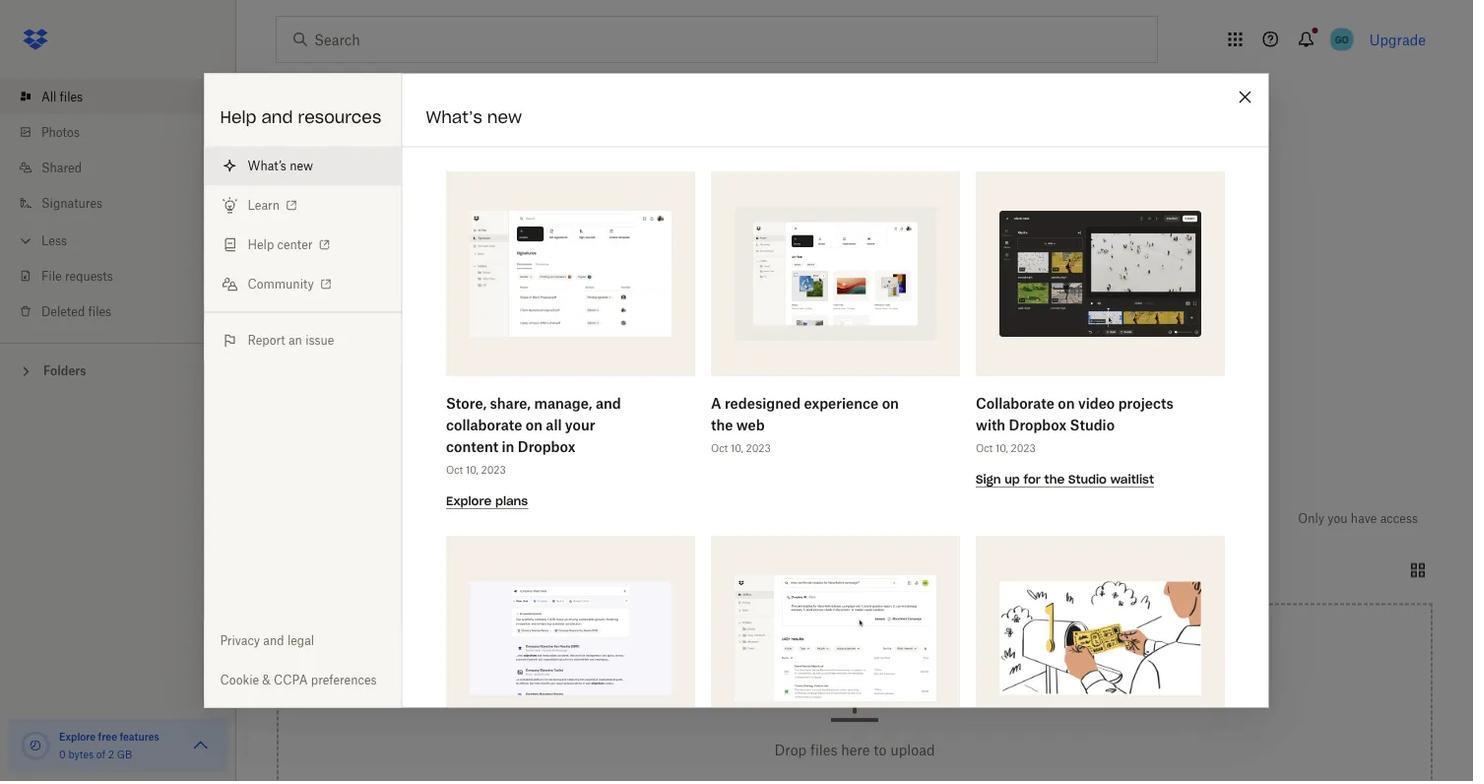 Task type: vqa. For each thing, say whether or not it's contained in the screenshot.
Sign
yes



Task type: locate. For each thing, give the bounding box(es) containing it.
with right started
[[354, 181, 383, 197]]

with inside share files with anyone and control edit or view access.
[[1000, 399, 1025, 414]]

on inside store, share, manage, and collaborate on all your content in dropbox oct 10, 2023
[[525, 416, 542, 432]]

dropbox image
[[16, 20, 55, 59]]

2 horizontal spatial 10,
[[995, 441, 1008, 454]]

studio left waitlist
[[1068, 471, 1107, 487]]

oct down install on desktop to work on files offline and stay synced.
[[711, 441, 728, 454]]

shared link
[[16, 150, 236, 185]]

and left control
[[1072, 399, 1093, 414]]

0 vertical spatial help
[[220, 107, 256, 128]]

1 vertical spatial what's
[[248, 159, 287, 173]]

0 vertical spatial dropbox
[[387, 181, 442, 197]]

0 horizontal spatial oct
[[446, 463, 463, 475]]

with for started
[[354, 181, 383, 197]]

what's new
[[426, 107, 522, 128], [248, 159, 313, 173]]

1 horizontal spatial the
[[1044, 471, 1064, 487]]

and left the legal
[[263, 633, 284, 648]]

0 vertical spatial the
[[711, 416, 733, 432]]

sign up for the studio waitlist link
[[976, 469, 1154, 487]]

10, up up
[[995, 441, 1008, 454]]

0 horizontal spatial what's
[[248, 159, 287, 173]]

2023 inside the 'collaborate on video projects with dropbox studio oct 10, 2023'
[[1011, 441, 1035, 454]]

edit,
[[445, 399, 469, 414]]

help center
[[248, 237, 313, 252]]

dash answer screen image
[[469, 581, 671, 695]]

help center link
[[204, 225, 401, 264]]

a redesigned experience on the web oct 10, 2023
[[711, 394, 899, 454]]

2023 up for
[[1011, 441, 1035, 454]]

files inside share files with anyone and control edit or view access.
[[974, 399, 997, 414]]

collaborate
[[446, 416, 522, 432]]

privacy
[[220, 633, 260, 648]]

cookie
[[220, 673, 259, 687]]

on left 'all' at the bottom of page
[[525, 416, 542, 432]]

1 horizontal spatial 10,
[[730, 441, 743, 454]]

1 horizontal spatial new
[[487, 107, 522, 128]]

learn
[[248, 198, 280, 213]]

dropbox
[[387, 181, 442, 197], [1009, 416, 1066, 432], [517, 437, 575, 454]]

with left anyone
[[1000, 399, 1025, 414]]

files right "upload"
[[339, 399, 362, 414]]

0 horizontal spatial the
[[711, 416, 733, 432]]

1 horizontal spatial what's
[[426, 107, 482, 128]]

0 horizontal spatial 10,
[[465, 463, 478, 475]]

1 vertical spatial with
[[1000, 399, 1025, 414]]

on inside the a redesigned experience on the web oct 10, 2023
[[882, 394, 899, 411]]

report an issue
[[248, 333, 334, 348]]

studio inside the 'collaborate on video projects with dropbox studio oct 10, 2023'
[[1070, 416, 1115, 432]]

2 vertical spatial dropbox
[[517, 437, 575, 454]]

explore
[[446, 493, 491, 508], [59, 730, 96, 743]]

0 vertical spatial what's new
[[426, 107, 522, 128]]

0 horizontal spatial to
[[431, 399, 442, 414]]

list
[[0, 67, 236, 343]]

2023 down in
[[481, 463, 505, 475]]

web
[[736, 416, 764, 432]]

sign,
[[509, 399, 535, 414]]

you
[[1328, 511, 1348, 526]]

0 horizontal spatial explore
[[59, 730, 96, 743]]

list containing all files
[[0, 67, 236, 343]]

and left folders
[[365, 399, 386, 414]]

1 vertical spatial new
[[290, 159, 313, 173]]

what's inside button
[[248, 159, 287, 173]]

video
[[1078, 394, 1115, 411]]

10, down the web on the bottom of page
[[730, 441, 743, 454]]

the inside the a redesigned experience on the web oct 10, 2023
[[711, 416, 733, 432]]

store, share, manage, and collaborate on all your content in dropbox oct 10, 2023
[[446, 394, 621, 475]]

2 horizontal spatial to
[[874, 742, 887, 759]]

with for files
[[1000, 399, 1025, 414]]

1 vertical spatial what's new
[[248, 159, 313, 173]]

1 vertical spatial studio
[[1068, 471, 1107, 487]]

oct up sign
[[976, 441, 993, 454]]

2 horizontal spatial 2023
[[1011, 441, 1035, 454]]

gb
[[117, 748, 132, 760]]

0 vertical spatial explore
[[446, 493, 491, 508]]

file requests link
[[16, 258, 236, 294]]

2023
[[746, 441, 770, 454], [1011, 441, 1035, 454], [481, 463, 505, 475]]

10, down content at bottom
[[465, 463, 478, 475]]

1 horizontal spatial dropbox
[[517, 437, 575, 454]]

dropbox down 'all' at the bottom of page
[[517, 437, 575, 454]]

to right here
[[874, 742, 887, 759]]

1 horizontal spatial explore
[[446, 493, 491, 508]]

the down a
[[711, 416, 733, 432]]

1 vertical spatial explore
[[59, 730, 96, 743]]

files inside list item
[[60, 89, 83, 104]]

all files
[[41, 89, 83, 104]]

control
[[1096, 399, 1135, 414]]

share,
[[490, 394, 530, 411], [473, 399, 506, 414]]

0 horizontal spatial 2023
[[481, 463, 505, 475]]

on
[[882, 394, 899, 411], [1058, 394, 1075, 411], [654, 399, 668, 414], [764, 399, 778, 414], [525, 416, 542, 432]]

files left here
[[811, 742, 838, 759]]

for
[[1023, 471, 1040, 487]]

new inside button
[[290, 159, 313, 173]]

sign
[[976, 471, 1001, 487]]

dropbox down anyone
[[1009, 416, 1066, 432]]

1 horizontal spatial 2023
[[746, 441, 770, 454]]

of
[[96, 748, 105, 760]]

the right for
[[1044, 471, 1064, 487]]

files right all
[[60, 89, 83, 104]]

0 vertical spatial new
[[487, 107, 522, 128]]

0 horizontal spatial new
[[290, 159, 313, 173]]

files for deleted files
[[88, 304, 111, 319]]

files inside upload files and folders to edit, share, sign, and more.
[[339, 399, 362, 414]]

and inside store, share, manage, and collaborate on all your content in dropbox oct 10, 2023
[[595, 394, 621, 411]]

help up what's new button
[[220, 107, 256, 128]]

share
[[938, 399, 971, 414]]

ccpa
[[274, 673, 308, 687]]

to
[[431, 399, 442, 414], [719, 399, 730, 414], [874, 742, 887, 759]]

explore up bytes
[[59, 730, 96, 743]]

0 horizontal spatial what's new
[[248, 159, 313, 173]]

files for share files with anyone and control edit or view access.
[[974, 399, 997, 414]]

2023 down the web on the bottom of page
[[746, 441, 770, 454]]

to left edit,
[[431, 399, 442, 414]]

redesigned
[[724, 394, 800, 411]]

drop
[[775, 742, 807, 759]]

folders button
[[0, 356, 236, 385]]

1 horizontal spatial what's new
[[426, 107, 522, 128]]

photos
[[41, 125, 80, 139]]

10, inside store, share, manage, and collaborate on all your content in dropbox oct 10, 2023
[[465, 463, 478, 475]]

features
[[120, 730, 159, 743]]

all files link
[[16, 79, 236, 114]]

on right experience on the bottom right of the page
[[882, 394, 899, 411]]

2 horizontal spatial oct
[[976, 441, 993, 454]]

up
[[1004, 471, 1020, 487]]

upload
[[295, 399, 336, 414]]

files left offline
[[781, 399, 805, 414]]

explore for explore plans
[[446, 493, 491, 508]]

studio down the video
[[1070, 416, 1115, 432]]

help for help and resources
[[220, 107, 256, 128]]

help for help center
[[248, 237, 274, 252]]

to for drop files here to upload
[[874, 742, 887, 759]]

studio
[[1070, 416, 1115, 432], [1068, 471, 1107, 487]]

1 horizontal spatial oct
[[711, 441, 728, 454]]

to inside install on desktop to work on files offline and stay synced.
[[719, 399, 730, 414]]

files right deleted
[[88, 304, 111, 319]]

dropbox right started
[[387, 181, 442, 197]]

and up stay
[[595, 394, 621, 411]]

the
[[711, 416, 733, 432], [1044, 471, 1064, 487]]

0 horizontal spatial dropbox
[[387, 181, 442, 197]]

requests
[[65, 268, 113, 283]]

10,
[[730, 441, 743, 454], [995, 441, 1008, 454], [465, 463, 478, 475]]

files right share
[[974, 399, 997, 414]]

1 horizontal spatial to
[[719, 399, 730, 414]]

on left the video
[[1058, 394, 1075, 411]]

oct
[[711, 441, 728, 454], [976, 441, 993, 454], [446, 463, 463, 475]]

to inside upload files and folders to edit, share, sign, and more.
[[431, 399, 442, 414]]

on up synced.
[[654, 399, 668, 414]]

0 vertical spatial with
[[354, 181, 383, 197]]

and up what's new button
[[261, 107, 293, 128]]

to left "work"
[[719, 399, 730, 414]]

files
[[60, 89, 83, 104], [88, 304, 111, 319], [339, 399, 362, 414], [781, 399, 805, 414], [974, 399, 997, 414], [811, 742, 838, 759]]

drop files here to upload
[[775, 742, 935, 759]]

preferences
[[311, 673, 377, 687]]

get started with dropbox
[[276, 181, 442, 197]]

center
[[277, 237, 313, 252]]

2 vertical spatial with
[[976, 416, 1005, 432]]

and inside share files with anyone and control edit or view access.
[[1072, 399, 1093, 414]]

0 vertical spatial studio
[[1070, 416, 1115, 432]]

explore inside help and resources dialog
[[446, 493, 491, 508]]

oct down content at bottom
[[446, 463, 463, 475]]

share, inside store, share, manage, and collaborate on all your content in dropbox oct 10, 2023
[[490, 394, 530, 411]]

on right "work"
[[764, 399, 778, 414]]

privacy and legal link
[[204, 621, 401, 660]]

explore left plans
[[446, 493, 491, 508]]

explore inside explore free features 0 bytes of 2 gb
[[59, 730, 96, 743]]

shared
[[41, 160, 82, 175]]

and right offline
[[846, 399, 867, 414]]

deleted
[[41, 304, 85, 319]]

share files with anyone and control edit or view access.
[[938, 399, 1203, 433]]

offline
[[808, 399, 843, 414]]

less image
[[16, 231, 35, 251]]

install
[[617, 399, 651, 414]]

with down collaborate
[[976, 416, 1005, 432]]

here
[[841, 742, 870, 759]]

2 horizontal spatial dropbox
[[1009, 416, 1066, 432]]

1 vertical spatial help
[[248, 237, 274, 252]]

0 vertical spatial what's
[[426, 107, 482, 128]]

files for drop files here to upload
[[811, 742, 838, 759]]

bytes
[[68, 748, 94, 760]]

what's new inside button
[[248, 159, 313, 173]]

help left center
[[248, 237, 274, 252]]

1 vertical spatial dropbox
[[1009, 416, 1066, 432]]

file requests
[[41, 268, 113, 283]]

and up 'all' at the bottom of page
[[539, 399, 560, 414]]

content
[[446, 437, 498, 454]]



Task type: describe. For each thing, give the bounding box(es) containing it.
community link
[[204, 264, 401, 304]]

dropbox inside the 'collaborate on video projects with dropbox studio oct 10, 2023'
[[1009, 416, 1066, 432]]

explore for explore free features 0 bytes of 2 gb
[[59, 730, 96, 743]]

manage,
[[534, 394, 592, 411]]

the entry point screen of dropbox sign image
[[469, 210, 671, 336]]

0
[[59, 748, 66, 760]]

install on desktop to work on files offline and stay synced.
[[617, 399, 867, 433]]

report an issue link
[[204, 321, 401, 360]]

upload
[[891, 742, 935, 759]]

deleted files link
[[16, 294, 236, 329]]

store,
[[446, 394, 486, 411]]

help and resources dialog
[[204, 73, 1269, 781]]

files for upload files and folders to edit, share, sign, and more.
[[339, 399, 362, 414]]

waitlist
[[1110, 471, 1154, 487]]

edit
[[1138, 399, 1159, 414]]

10, inside the 'collaborate on video projects with dropbox studio oct 10, 2023'
[[995, 441, 1008, 454]]

an
[[289, 333, 302, 348]]

sign up for the studio waitlist
[[976, 471, 1154, 487]]

dropbox ai helps users search for files in their folders image
[[734, 575, 936, 701]]

10, inside the a redesigned experience on the web oct 10, 2023
[[730, 441, 743, 454]]

only
[[1298, 511, 1325, 526]]

signatures
[[41, 196, 103, 210]]

1 vertical spatial the
[[1044, 471, 1064, 487]]

with inside the 'collaborate on video projects with dropbox studio oct 10, 2023'
[[976, 416, 1005, 432]]

upload files and folders to edit, share, sign, and more.
[[295, 399, 560, 433]]

to for install on desktop to work on files offline and stay synced.
[[719, 399, 730, 414]]

what's new button
[[204, 146, 401, 186]]

all
[[546, 416, 561, 432]]

explore free features 0 bytes of 2 gb
[[59, 730, 159, 760]]

starred
[[376, 563, 418, 578]]

all files list item
[[0, 79, 236, 114]]

access.
[[938, 419, 978, 433]]

oct inside the 'collaborate on video projects with dropbox studio oct 10, 2023'
[[976, 441, 993, 454]]

help and resources
[[220, 107, 381, 128]]

synced.
[[643, 419, 685, 433]]

your
[[565, 416, 595, 432]]

folders
[[43, 363, 86, 378]]

file
[[41, 268, 62, 283]]

issue
[[305, 333, 334, 348]]

projects
[[1118, 394, 1173, 411]]

dropbox inside store, share, manage, and collaborate on all your content in dropbox oct 10, 2023
[[517, 437, 575, 454]]

or
[[1163, 399, 1174, 414]]

plans
[[495, 493, 528, 508]]

have
[[1351, 511, 1377, 526]]

less
[[41, 233, 67, 248]]

oct inside store, share, manage, and collaborate on all your content in dropbox oct 10, 2023
[[446, 463, 463, 475]]

photos link
[[16, 114, 236, 150]]

get
[[276, 181, 300, 197]]

learn link
[[204, 186, 401, 225]]

explore plans link
[[446, 491, 528, 509]]

upgrade link
[[1370, 31, 1426, 48]]

cookie & ccpa preferences
[[220, 673, 377, 687]]

experience
[[804, 394, 878, 411]]

collaborate
[[976, 394, 1054, 411]]

2023 inside store, share, manage, and collaborate on all your content in dropbox oct 10, 2023
[[481, 463, 505, 475]]

view
[[1177, 399, 1203, 414]]

upgrade
[[1370, 31, 1426, 48]]

deleted files
[[41, 304, 111, 319]]

on inside the 'collaborate on video projects with dropbox studio oct 10, 2023'
[[1058, 394, 1075, 411]]

free
[[98, 730, 117, 743]]

a
[[711, 394, 721, 411]]

and inside install on desktop to work on files offline and stay synced.
[[846, 399, 867, 414]]

oct inside the a redesigned experience on the web oct 10, 2023
[[711, 441, 728, 454]]

2
[[108, 748, 114, 760]]

stay
[[617, 419, 640, 433]]

with dropbox studio, users can collaborate on video projects image
[[999, 210, 1201, 336]]

explore plans
[[446, 493, 528, 508]]

share, inside upload files and folders to edit, share, sign, and more.
[[473, 399, 506, 414]]

starred button
[[360, 555, 434, 586]]

report
[[248, 333, 285, 348]]

quota usage element
[[20, 730, 51, 761]]

collaborate on video projects with dropbox studio oct 10, 2023
[[976, 394, 1173, 454]]

folders
[[389, 399, 428, 414]]

2023 inside the a redesigned experience on the web oct 10, 2023
[[746, 441, 770, 454]]

files for all files
[[60, 89, 83, 104]]

&
[[262, 673, 271, 687]]

in
[[501, 437, 514, 454]]

someone looking at a paper coupon image
[[999, 581, 1201, 695]]

anyone
[[1028, 399, 1068, 414]]

started
[[304, 181, 350, 197]]

files inside install on desktop to work on files offline and stay synced.
[[781, 399, 805, 414]]

legal
[[287, 633, 314, 648]]

community
[[248, 277, 314, 292]]

signatures link
[[16, 185, 236, 221]]

cookie & ccpa preferences button
[[204, 660, 401, 700]]

the all files section of dropbox image
[[734, 206, 936, 341]]

access
[[1381, 511, 1418, 526]]

more.
[[295, 419, 327, 433]]

desktop
[[671, 399, 716, 414]]

only you have access
[[1298, 511, 1418, 526]]

work
[[733, 399, 761, 414]]



